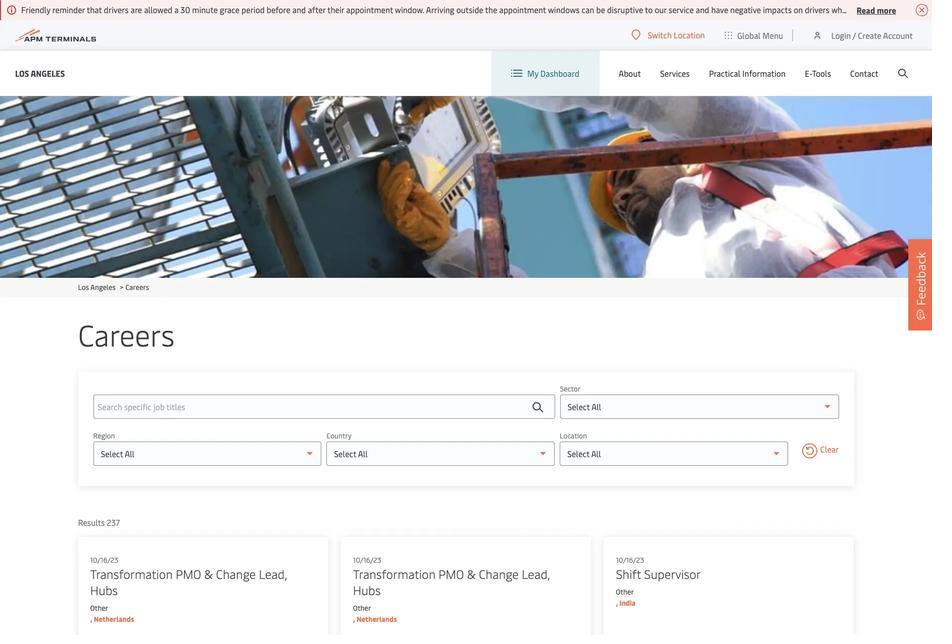 Task type: describe. For each thing, give the bounding box(es) containing it.
0 horizontal spatial ,
[[90, 615, 92, 624]]

1 horizontal spatial los angeles link
[[78, 283, 116, 292]]

clear button
[[803, 443, 839, 460]]

reminder
[[52, 4, 85, 15]]

who
[[832, 4, 847, 15]]

about button
[[619, 51, 641, 96]]

2 transformation from the left
[[353, 566, 436, 582]]

1 horizontal spatial other
[[353, 603, 371, 613]]

2 10/16/23 transformation pmo & change lead, hubs other , netherlands from the left
[[353, 555, 550, 624]]

sector
[[560, 384, 581, 394]]

period
[[242, 4, 265, 15]]

2 lead, from the left
[[522, 566, 550, 582]]

to
[[645, 4, 653, 15]]

angeles for los angeles
[[31, 67, 65, 79]]

arrive
[[849, 4, 870, 15]]

feedback
[[913, 252, 929, 306]]

global menu
[[738, 30, 784, 41]]

e-
[[805, 68, 812, 79]]

10/16/23 inside 10/16/23 shift supervisor other , india
[[616, 555, 644, 565]]

arriving
[[426, 4, 455, 15]]

dashboard
[[541, 68, 580, 79]]

team building event at apm terminals image
[[0, 96, 933, 278]]

login / create account link
[[813, 20, 913, 50]]

my
[[528, 68, 539, 79]]

2 change from the left
[[479, 566, 519, 582]]

e-tools button
[[805, 51, 831, 96]]

about
[[619, 68, 641, 79]]

, inside 10/16/23 shift supervisor other , india
[[616, 598, 618, 608]]

0 vertical spatial careers
[[125, 283, 149, 292]]

1 vertical spatial careers
[[78, 314, 175, 354]]

drivers
[[903, 4, 928, 15]]

1 change from the left
[[216, 566, 256, 582]]

0 horizontal spatial other
[[90, 603, 108, 613]]

outside
[[457, 4, 484, 15]]

1 netherlands from the left
[[94, 615, 134, 624]]

disruptive
[[607, 4, 643, 15]]

our
[[655, 4, 667, 15]]

my dashboard
[[528, 68, 580, 79]]

services button
[[660, 51, 690, 96]]

information
[[743, 68, 786, 79]]

>
[[120, 283, 124, 292]]

after
[[308, 4, 326, 15]]

global
[[738, 30, 761, 41]]

0 vertical spatial location
[[674, 29, 705, 40]]

1 appointment from the left
[[346, 4, 393, 15]]

switch
[[648, 29, 672, 40]]

angeles for los angeles > careers
[[91, 283, 116, 292]]

can
[[582, 4, 595, 15]]

minute
[[192, 4, 218, 15]]

los angeles > careers
[[78, 283, 149, 292]]

the
[[485, 4, 498, 15]]

30
[[181, 4, 190, 15]]

text search text field
[[93, 395, 555, 419]]

1 lead, from the left
[[259, 566, 287, 582]]

other inside 10/16/23 shift supervisor other , india
[[616, 587, 634, 597]]

contact
[[851, 68, 879, 79]]

1 vertical spatial location
[[560, 431, 587, 441]]

india
[[620, 598, 636, 608]]

service
[[669, 4, 694, 15]]

are
[[131, 4, 142, 15]]

1 pmo from the left
[[176, 566, 201, 582]]

2 pmo from the left
[[439, 566, 464, 582]]

region
[[93, 431, 115, 441]]

practical information
[[709, 68, 786, 79]]

2 on from the left
[[872, 4, 881, 15]]

login
[[832, 30, 851, 41]]

more
[[877, 4, 897, 15]]

practical information button
[[709, 51, 786, 96]]

2 10/16/23 from the left
[[353, 555, 382, 565]]

1 transformation from the left
[[90, 566, 173, 582]]

1 drivers from the left
[[104, 4, 129, 15]]



Task type: locate. For each thing, give the bounding box(es) containing it.
1 horizontal spatial netherlands
[[357, 615, 397, 624]]

1 horizontal spatial pmo
[[439, 566, 464, 582]]

services
[[660, 68, 690, 79]]

and left after
[[293, 4, 306, 15]]

10/16/23
[[90, 555, 119, 565], [353, 555, 382, 565], [616, 555, 644, 565]]

0 vertical spatial los angeles link
[[15, 67, 65, 80]]

1 vertical spatial los
[[78, 283, 89, 292]]

1 horizontal spatial hubs
[[353, 582, 381, 598]]

1 and from the left
[[293, 4, 306, 15]]

/
[[853, 30, 856, 41]]

1 horizontal spatial 10/16/23 transformation pmo & change lead, hubs other , netherlands
[[353, 555, 550, 624]]

location down 'service'
[[674, 29, 705, 40]]

0 horizontal spatial drivers
[[104, 4, 129, 15]]

1 horizontal spatial and
[[696, 4, 710, 15]]

2 & from the left
[[467, 566, 476, 582]]

0 horizontal spatial angeles
[[31, 67, 65, 79]]

location
[[674, 29, 705, 40], [560, 431, 587, 441]]

0 horizontal spatial appointment
[[346, 4, 393, 15]]

0 horizontal spatial 10/16/23 transformation pmo & change lead, hubs other , netherlands
[[90, 555, 287, 624]]

careers right ">"
[[125, 283, 149, 292]]

1 vertical spatial angeles
[[91, 283, 116, 292]]

read
[[857, 4, 876, 15]]

10/16/23 shift supervisor other , india
[[616, 555, 701, 608]]

appointment
[[346, 4, 393, 15], [499, 4, 546, 15]]

drivers left are
[[104, 4, 129, 15]]

0 vertical spatial angeles
[[31, 67, 65, 79]]

1 10/16/23 from the left
[[90, 555, 119, 565]]

0 horizontal spatial change
[[216, 566, 256, 582]]

switch location button
[[632, 29, 705, 40]]

location down sector at the bottom
[[560, 431, 587, 441]]

appointment right their
[[346, 4, 393, 15]]

1 horizontal spatial transformation
[[353, 566, 436, 582]]

that
[[87, 4, 102, 15]]

2 horizontal spatial ,
[[616, 598, 618, 608]]

2 appointment from the left
[[499, 4, 546, 15]]

pmo
[[176, 566, 201, 582], [439, 566, 464, 582]]

1 horizontal spatial angeles
[[91, 283, 116, 292]]

hubs
[[90, 582, 118, 598], [353, 582, 381, 598]]

be
[[597, 4, 605, 15]]

lead,
[[259, 566, 287, 582], [522, 566, 550, 582]]

friendly
[[21, 4, 50, 15]]

appointment right the
[[499, 4, 546, 15]]

country
[[327, 431, 352, 441]]

and left have
[[696, 4, 710, 15]]

their
[[328, 4, 344, 15]]

login / create account
[[832, 30, 913, 41]]

1 horizontal spatial on
[[872, 4, 881, 15]]

account
[[884, 30, 913, 41]]

0 horizontal spatial los
[[15, 67, 29, 79]]

transformation
[[90, 566, 173, 582], [353, 566, 436, 582]]

1 10/16/23 transformation pmo & change lead, hubs other , netherlands from the left
[[90, 555, 287, 624]]

practical
[[709, 68, 741, 79]]

a
[[174, 4, 179, 15]]

&
[[204, 566, 213, 582], [467, 566, 476, 582]]

1 horizontal spatial location
[[674, 29, 705, 40]]

3 10/16/23 from the left
[[616, 555, 644, 565]]

1 & from the left
[[204, 566, 213, 582]]

negative
[[731, 4, 761, 15]]

global menu button
[[715, 20, 794, 50]]

2 horizontal spatial 10/16/23
[[616, 555, 644, 565]]

0 horizontal spatial pmo
[[176, 566, 201, 582]]

237
[[107, 517, 120, 528]]

before
[[267, 4, 291, 15]]

0 horizontal spatial &
[[204, 566, 213, 582]]

allowed
[[144, 4, 172, 15]]

2 hubs from the left
[[353, 582, 381, 598]]

0 horizontal spatial hubs
[[90, 582, 118, 598]]

1 horizontal spatial &
[[467, 566, 476, 582]]

10/16/23 transformation pmo & change lead, hubs other , netherlands
[[90, 555, 287, 624], [353, 555, 550, 624]]

2 drivers from the left
[[805, 4, 830, 15]]

1 horizontal spatial change
[[479, 566, 519, 582]]

supervisor
[[644, 566, 701, 582]]

drivers left who at the top of page
[[805, 4, 830, 15]]

e-tools
[[805, 68, 831, 79]]

results
[[78, 517, 105, 528]]

read more button
[[857, 4, 897, 16]]

careers
[[125, 283, 149, 292], [78, 314, 175, 354]]

on left time.
[[872, 4, 881, 15]]

2 horizontal spatial other
[[616, 587, 634, 597]]

contact button
[[851, 51, 879, 96]]

angeles
[[31, 67, 65, 79], [91, 283, 116, 292]]

read more
[[857, 4, 897, 15]]

impacts
[[763, 4, 792, 15]]

clear
[[821, 443, 839, 454]]

time.
[[883, 4, 901, 15]]

my dashboard button
[[511, 51, 580, 96]]

1 horizontal spatial drivers
[[805, 4, 830, 15]]

1 horizontal spatial ,
[[353, 615, 355, 624]]

friendly reminder that drivers are allowed a 30 minute grace period before and after their appointment window. arriving outside the appointment windows can be disruptive to our service and have negative impacts on drivers who arrive on time. drivers t
[[21, 4, 933, 15]]

t
[[930, 4, 933, 15]]

netherlands
[[94, 615, 134, 624], [357, 615, 397, 624]]

on
[[794, 4, 803, 15], [872, 4, 881, 15]]

los
[[15, 67, 29, 79], [78, 283, 89, 292]]

0 horizontal spatial los angeles link
[[15, 67, 65, 80]]

window.
[[395, 4, 424, 15]]

change
[[216, 566, 256, 582], [479, 566, 519, 582]]

los for los angeles
[[15, 67, 29, 79]]

menu
[[763, 30, 784, 41]]

1 horizontal spatial lead,
[[522, 566, 550, 582]]

0 horizontal spatial on
[[794, 4, 803, 15]]

and
[[293, 4, 306, 15], [696, 4, 710, 15]]

0 horizontal spatial netherlands
[[94, 615, 134, 624]]

2 and from the left
[[696, 4, 710, 15]]

,
[[616, 598, 618, 608], [90, 615, 92, 624], [353, 615, 355, 624]]

0 horizontal spatial and
[[293, 4, 306, 15]]

create
[[858, 30, 882, 41]]

feedback button
[[909, 239, 933, 330]]

on right impacts
[[794, 4, 803, 15]]

grace
[[220, 4, 240, 15]]

0 horizontal spatial lead,
[[259, 566, 287, 582]]

tools
[[812, 68, 831, 79]]

los for los angeles > careers
[[78, 283, 89, 292]]

1 horizontal spatial 10/16/23
[[353, 555, 382, 565]]

careers down ">"
[[78, 314, 175, 354]]

1 vertical spatial los angeles link
[[78, 283, 116, 292]]

2 netherlands from the left
[[357, 615, 397, 624]]

have
[[712, 4, 729, 15]]

los angeles link
[[15, 67, 65, 80], [78, 283, 116, 292]]

los angeles
[[15, 67, 65, 79]]

switch location
[[648, 29, 705, 40]]

results 237
[[78, 517, 120, 528]]

1 hubs from the left
[[90, 582, 118, 598]]

0 vertical spatial los
[[15, 67, 29, 79]]

shift
[[616, 566, 641, 582]]

0 horizontal spatial 10/16/23
[[90, 555, 119, 565]]

0 horizontal spatial transformation
[[90, 566, 173, 582]]

1 horizontal spatial los
[[78, 283, 89, 292]]

other
[[616, 587, 634, 597], [90, 603, 108, 613], [353, 603, 371, 613]]

windows
[[548, 4, 580, 15]]

close alert image
[[916, 4, 928, 16]]

1 on from the left
[[794, 4, 803, 15]]

1 horizontal spatial appointment
[[499, 4, 546, 15]]

0 horizontal spatial location
[[560, 431, 587, 441]]



Task type: vqa. For each thing, say whether or not it's contained in the screenshot.
Other to the middle
yes



